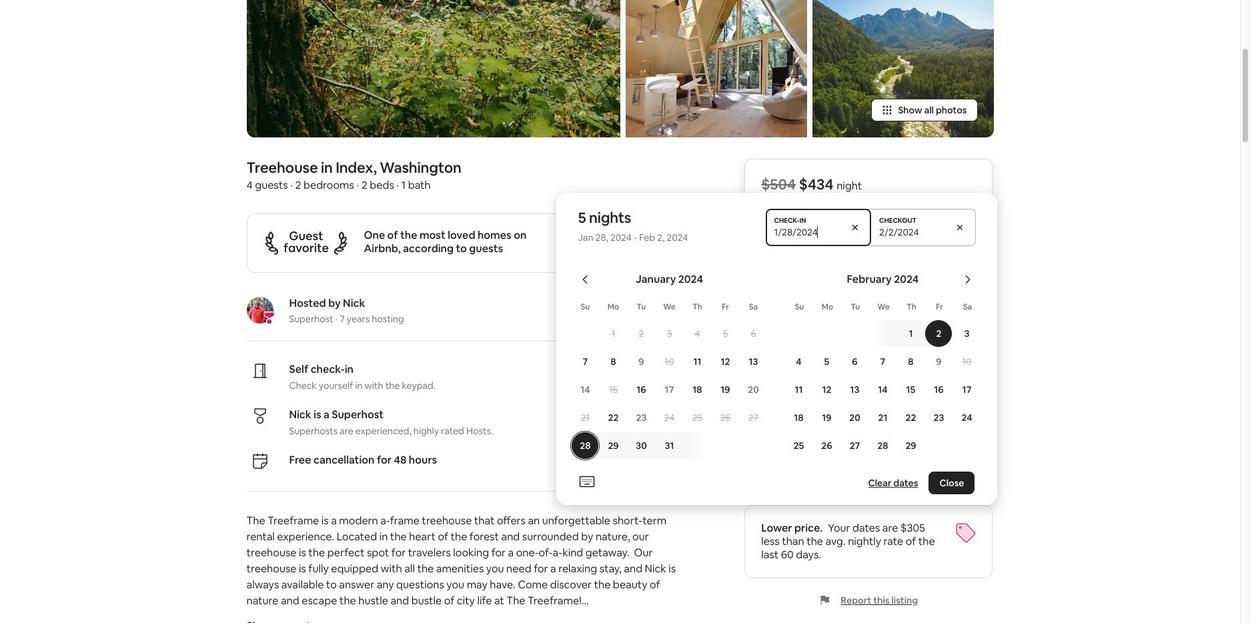Task type: vqa. For each thing, say whether or not it's contained in the screenshot.
The Treeframe Cabin image 3
yes



Task type: locate. For each thing, give the bounding box(es) containing it.
calendar application
[[557, 259, 1251, 489]]

the treeframe cabin image 1 image
[[247, 0, 620, 138]]

Add date text field
[[880, 227, 945, 239]]



Task type: describe. For each thing, give the bounding box(es) containing it.
MM/DD/YYYY text field
[[775, 227, 840, 239]]

nestled at the foot of the gunn peaks and mt. baring image
[[813, 0, 994, 138]]

the treeframe cabin image 3 image
[[626, 0, 807, 138]]

host profile picture image
[[247, 297, 273, 324]]



